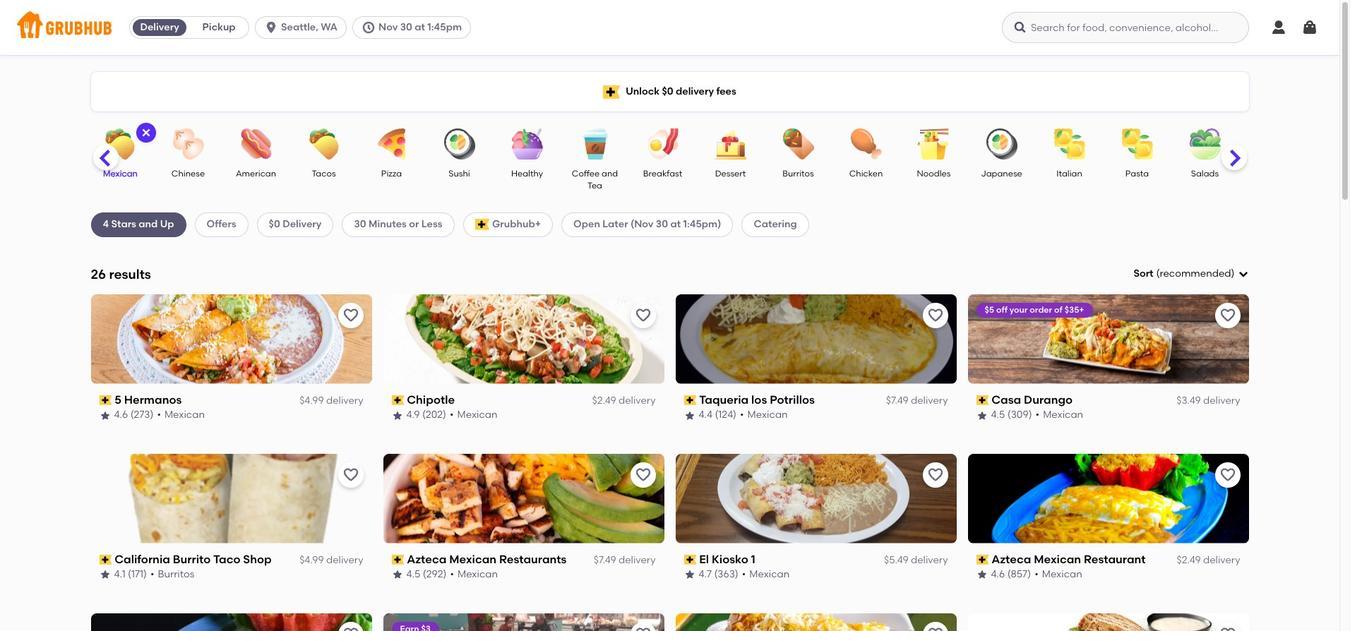 Task type: locate. For each thing, give the bounding box(es) containing it.
4.6 left (857)
[[991, 569, 1005, 581]]

mexican left the restaurants
[[449, 553, 497, 566]]

star icon image for azteca mexican restaurant
[[976, 570, 988, 581]]

seattle, wa
[[281, 21, 338, 33]]

star icon image left 4.7
[[684, 570, 695, 581]]

star icon image left 4.6 (273)
[[99, 410, 111, 421]]

mexican down "durango" at the right of page
[[1043, 409, 1084, 421]]

save this restaurant button
[[338, 303, 363, 328], [630, 303, 656, 328], [923, 303, 948, 328], [1215, 303, 1241, 328], [338, 462, 363, 488], [630, 462, 656, 488], [923, 462, 948, 488], [1215, 462, 1241, 488], [338, 622, 363, 631], [630, 622, 656, 631], [923, 622, 948, 631], [1215, 622, 1241, 631]]

• for 5 hermanos
[[157, 409, 161, 421]]

$4.99 for 5 hermanos
[[300, 395, 324, 407]]

(857)
[[1008, 569, 1031, 581]]

1 vertical spatial $2.49
[[1177, 554, 1201, 566]]

5 hermanos logo image
[[91, 294, 372, 384]]

1 vertical spatial $0
[[269, 218, 280, 230]]

subscription pass image for azteca mexican restaurants
[[392, 555, 404, 565]]

1 horizontal spatial delivery
[[283, 218, 322, 230]]

• for taqueria los potrillos
[[740, 409, 744, 421]]

• down hermanos
[[157, 409, 161, 421]]

4.5 left (292)
[[406, 569, 421, 581]]

• right (857)
[[1035, 569, 1039, 581]]

• for azteca mexican restaurant
[[1035, 569, 1039, 581]]

1 vertical spatial $7.49 delivery
[[594, 554, 656, 566]]

mexican
[[103, 169, 138, 179], [164, 409, 205, 421], [457, 409, 498, 421], [748, 409, 788, 421], [1043, 409, 1084, 421], [449, 553, 497, 566], [1034, 553, 1081, 566], [458, 569, 498, 581], [750, 569, 790, 581], [1042, 569, 1083, 581]]

1 vertical spatial 4.6
[[991, 569, 1005, 581]]

taqueria los potrillos
[[699, 393, 815, 407]]

mexican down the 1
[[750, 569, 790, 581]]

azteca mexican restaurants
[[407, 553, 567, 566]]

• right (171)
[[150, 569, 154, 581]]

sushi image
[[435, 129, 484, 160]]

0 vertical spatial $7.49 delivery
[[886, 395, 948, 407]]

shop
[[243, 553, 272, 566]]

azteca mexican restaurants logo image up the restaurants
[[383, 454, 664, 544]]

pasta image
[[1113, 129, 1162, 160]]

•
[[157, 409, 161, 421], [450, 409, 454, 421], [740, 409, 744, 421], [1036, 409, 1040, 421], [150, 569, 154, 581], [450, 569, 454, 581], [742, 569, 746, 581], [1035, 569, 1039, 581]]

1 horizontal spatial 4.5
[[991, 409, 1005, 421]]

azteca mexican restaurant logo image
[[968, 454, 1249, 544]]

tea
[[588, 181, 602, 191]]

0 vertical spatial $0
[[662, 85, 674, 97]]

$2.49 for azteca mexican restaurant
[[1177, 554, 1201, 566]]

mexican down the azteca mexican restaurants
[[458, 569, 498, 581]]

subscription pass image right $5.49 delivery
[[976, 555, 989, 565]]

• mexican for 5 hermanos
[[157, 409, 205, 421]]

1 vertical spatial $4.99 delivery
[[300, 554, 363, 566]]

30 minutes or less
[[354, 218, 443, 230]]

4.5 down casa
[[991, 409, 1005, 421]]

4.5 (292)
[[406, 569, 447, 581]]

save this restaurant button for azteca mexican restaurant logo
[[1215, 462, 1241, 488]]

• right the (124)
[[740, 409, 744, 421]]

1 horizontal spatial grubhub plus flag logo image
[[603, 85, 620, 99]]

1 $4.99 from the top
[[300, 395, 324, 407]]

$2.49 delivery for chipotle
[[592, 395, 656, 407]]

30 left minutes
[[354, 218, 366, 230]]

1 vertical spatial delivery
[[283, 218, 322, 230]]

0 horizontal spatial svg image
[[264, 20, 278, 35]]

0 horizontal spatial 4.6
[[114, 409, 128, 421]]

4.6 for azteca
[[991, 569, 1005, 581]]

dessert image
[[706, 129, 755, 160]]

2 horizontal spatial svg image
[[1238, 269, 1249, 280]]

subscription pass image for el kiosko 1
[[684, 555, 697, 565]]

subscription pass image for casa durango
[[976, 396, 989, 405]]

subscription pass image left chipotle
[[392, 396, 404, 405]]

4.4
[[699, 409, 713, 421]]

mexican for 5 hermanos
[[164, 409, 205, 421]]

of
[[1054, 305, 1063, 315]]

(nov
[[631, 218, 654, 230]]

1 horizontal spatial $0
[[662, 85, 674, 97]]

1 horizontal spatial $7.49 delivery
[[886, 395, 948, 407]]

grubhub plus flag logo image for grubhub+
[[475, 219, 489, 231]]

0 horizontal spatial delivery
[[140, 21, 179, 33]]

$5.49
[[884, 554, 909, 566]]

1 horizontal spatial $2.49
[[1177, 554, 1201, 566]]

your
[[1010, 305, 1028, 315]]

4.4 (124)
[[699, 409, 737, 421]]

2 azteca from the left
[[992, 553, 1031, 566]]

1 horizontal spatial and
[[602, 169, 618, 179]]

main navigation navigation
[[0, 0, 1340, 55]]

0 vertical spatial grubhub plus flag logo image
[[603, 85, 620, 99]]

0 horizontal spatial $7.49 delivery
[[594, 554, 656, 566]]

and
[[602, 169, 618, 179], [139, 218, 158, 230]]

• mexican for taqueria los potrillos
[[740, 409, 788, 421]]

0 vertical spatial burritos
[[783, 169, 814, 179]]

$7.49 delivery
[[886, 395, 948, 407], [594, 554, 656, 566]]

el kiosko 1
[[699, 553, 756, 566]]

subscription pass image
[[99, 396, 112, 405], [976, 396, 989, 405], [392, 555, 404, 565], [684, 555, 697, 565]]

alibertos jr mexican food logo image
[[676, 613, 957, 631]]

0 horizontal spatial azteca mexican restaurants logo image
[[91, 613, 372, 631]]

4
[[103, 218, 109, 230]]

star icon image left 4.1
[[99, 570, 111, 581]]

pizza image
[[367, 129, 416, 160]]

1 vertical spatial grubhub plus flag logo image
[[475, 219, 489, 231]]

star icon image for el kiosko 1
[[684, 570, 695, 581]]

0 vertical spatial 4.5
[[991, 409, 1005, 421]]

0 vertical spatial $2.49
[[592, 395, 616, 407]]

1 horizontal spatial 4.6
[[991, 569, 1005, 581]]

mexican for chipotle
[[457, 409, 498, 421]]

svg image
[[1271, 19, 1288, 36], [1302, 19, 1319, 36], [362, 20, 376, 35], [140, 127, 151, 138]]

26
[[91, 266, 106, 282]]

salads image
[[1181, 129, 1230, 160]]

0 horizontal spatial $7.49
[[594, 554, 616, 566]]

coffee
[[572, 169, 600, 179]]

• mexican
[[157, 409, 205, 421], [450, 409, 498, 421], [740, 409, 788, 421], [1036, 409, 1084, 421], [450, 569, 498, 581], [742, 569, 790, 581], [1035, 569, 1083, 581]]

$3.49
[[1177, 395, 1201, 407]]

delivery left pickup
[[140, 21, 179, 33]]

5
[[115, 393, 121, 407]]

star icon image
[[99, 410, 111, 421], [392, 410, 403, 421], [684, 410, 695, 421], [976, 410, 988, 421], [99, 570, 111, 581], [392, 570, 403, 581], [684, 570, 695, 581], [976, 570, 988, 581]]

0 vertical spatial 4.6
[[114, 409, 128, 421]]

• mexican right "(202)"
[[450, 409, 498, 421]]

• for casa durango
[[1036, 409, 1040, 421]]

1 $4.99 delivery from the top
[[300, 395, 363, 407]]

$2.49
[[592, 395, 616, 407], [1177, 554, 1201, 566]]

0 vertical spatial $2.49 delivery
[[592, 395, 656, 407]]

star icon image left the 4.4 on the right bottom
[[684, 410, 695, 421]]

azteca mexican restaurants logo image
[[383, 454, 664, 544], [91, 613, 372, 631]]

4 stars and up
[[103, 218, 174, 230]]

subscription pass image for taqueria los potrillos
[[684, 396, 697, 405]]

$4.99 for california burrito taco shop
[[300, 554, 324, 566]]

seattle, wa button
[[255, 16, 352, 39]]

chicken
[[849, 169, 883, 179]]

kiosko
[[712, 553, 748, 566]]

save this restaurant button for "alibertos jr mexican food logo"
[[923, 622, 948, 631]]

star icon image for chipotle
[[392, 410, 403, 421]]

• for california burrito taco shop
[[150, 569, 154, 581]]

0 horizontal spatial $0
[[269, 218, 280, 230]]

burritos image
[[774, 129, 823, 160]]

2 $4.99 from the top
[[300, 554, 324, 566]]

results
[[109, 266, 151, 282]]

at left "1:45pm"
[[415, 21, 425, 33]]

star icon image left 4.6 (857)
[[976, 570, 988, 581]]

• mexican down "durango" at the right of page
[[1036, 409, 1084, 421]]

30 right (nov
[[656, 218, 668, 230]]

azteca
[[407, 553, 447, 566], [992, 553, 1031, 566]]

0 horizontal spatial $2.49 delivery
[[592, 395, 656, 407]]

30 right nov
[[400, 21, 412, 33]]

and up the tea
[[602, 169, 618, 179]]

burritos down burrito
[[158, 569, 194, 581]]

1 vertical spatial $4.99
[[300, 554, 324, 566]]

grubhub+
[[492, 218, 541, 230]]

4.6 down 5
[[114, 409, 128, 421]]

• mexican down hermanos
[[157, 409, 205, 421]]

1 vertical spatial $7.49
[[594, 554, 616, 566]]

svg image
[[264, 20, 278, 35], [1013, 20, 1028, 35], [1238, 269, 1249, 280]]

• mexican down los
[[740, 409, 788, 421]]

at inside button
[[415, 21, 425, 33]]

4.5
[[991, 409, 1005, 421], [406, 569, 421, 581]]

1 horizontal spatial azteca
[[992, 553, 1031, 566]]

• for azteca mexican restaurants
[[450, 569, 454, 581]]

subscription pass image left california
[[99, 555, 112, 565]]

star icon image left 4.5 (309)
[[976, 410, 988, 421]]

up
[[160, 218, 174, 230]]

grubhub plus flag logo image left unlock at top
[[603, 85, 620, 99]]

$0
[[662, 85, 674, 97], [269, 218, 280, 230]]

1 vertical spatial azteca mexican restaurants logo image
[[91, 613, 372, 631]]

(171)
[[128, 569, 147, 581]]

sort
[[1134, 268, 1154, 280]]

azteca up '4.5 (292)'
[[407, 553, 447, 566]]

and left up
[[139, 218, 158, 230]]

noodles image
[[909, 129, 959, 160]]

4.6 for 5
[[114, 409, 128, 421]]

0 vertical spatial $4.99
[[300, 395, 324, 407]]

0 vertical spatial azteca mexican restaurants logo image
[[383, 454, 664, 544]]

star icon image left 4.9
[[392, 410, 403, 421]]

off
[[996, 305, 1008, 315]]

minutes
[[369, 218, 407, 230]]

• mexican down azteca mexican restaurant
[[1035, 569, 1083, 581]]

open later (nov 30 at 1:45pm)
[[574, 218, 721, 230]]

star icon image for azteca mexican restaurants
[[392, 570, 403, 581]]

1 horizontal spatial svg image
[[1013, 20, 1028, 35]]

$0 right offers
[[269, 218, 280, 230]]

$0 right unlock at top
[[662, 85, 674, 97]]

1 horizontal spatial $2.49 delivery
[[1177, 554, 1241, 566]]

0 vertical spatial at
[[415, 21, 425, 33]]

azteca mexican restaurants logo image down the 'taco'
[[91, 613, 372, 631]]

0 vertical spatial $7.49
[[886, 395, 909, 407]]

mexican left restaurant
[[1034, 553, 1081, 566]]

burritos down burritos image
[[783, 169, 814, 179]]

$4.99 delivery
[[300, 395, 363, 407], [300, 554, 363, 566]]

save this restaurant image
[[927, 307, 944, 324], [1219, 307, 1236, 324], [342, 467, 359, 484], [635, 467, 652, 484], [1219, 467, 1236, 484], [342, 626, 359, 631], [927, 626, 944, 631]]

4.7
[[699, 569, 712, 581]]

azteca for azteca mexican restaurants
[[407, 553, 447, 566]]

0 horizontal spatial burritos
[[158, 569, 194, 581]]

burritos
[[783, 169, 814, 179], [158, 569, 194, 581]]

at left 1:45pm)
[[671, 218, 681, 230]]

0 horizontal spatial at
[[415, 21, 425, 33]]

1 horizontal spatial burritos
[[783, 169, 814, 179]]

save this restaurant button for california burrito taco shop logo
[[338, 462, 363, 488]]

0 vertical spatial $4.99 delivery
[[300, 395, 363, 407]]

• for chipotle
[[450, 409, 454, 421]]

0 horizontal spatial and
[[139, 218, 158, 230]]

0 vertical spatial delivery
[[140, 21, 179, 33]]

italian image
[[1045, 129, 1094, 160]]

0 horizontal spatial azteca
[[407, 553, 447, 566]]

los
[[752, 393, 767, 407]]

1 vertical spatial $2.49 delivery
[[1177, 554, 1241, 566]]

grubhub plus flag logo image
[[603, 85, 620, 99], [475, 219, 489, 231]]

subscription pass image left taqueria
[[684, 396, 697, 405]]

None field
[[1134, 267, 1249, 281]]

• down 'casa durango'
[[1036, 409, 1040, 421]]

grubhub plus flag logo image left grubhub+
[[475, 219, 489, 231]]

1 horizontal spatial 30
[[400, 21, 412, 33]]

(273)
[[130, 409, 154, 421]]

mexican for casa durango
[[1043, 409, 1084, 421]]

breakfast image
[[638, 129, 688, 160]]

• mexican for azteca mexican restaurant
[[1035, 569, 1083, 581]]

save this restaurant button for taqueria los potrillos logo
[[923, 303, 948, 328]]

carnitas michoacan  logo image
[[383, 613, 664, 631]]

fees
[[716, 85, 737, 97]]

mexican down hermanos
[[164, 409, 205, 421]]

$7.49 delivery for taqueria los potrillos
[[886, 395, 948, 407]]

delivery down tacos
[[283, 218, 322, 230]]

$7.49 for potrillos
[[886, 395, 909, 407]]

american
[[236, 169, 276, 179]]

0 horizontal spatial $2.49
[[592, 395, 616, 407]]

potrillos
[[770, 393, 815, 407]]

• right (363)
[[742, 569, 746, 581]]

4.7 (363)
[[699, 569, 739, 581]]

• mexican down the 1
[[742, 569, 790, 581]]

japanese image
[[977, 129, 1027, 160]]

Search for food, convenience, alcohol... search field
[[1002, 12, 1249, 43]]

• mexican down the azteca mexican restaurants
[[450, 569, 498, 581]]

mexican down azteca mexican restaurant
[[1042, 569, 1083, 581]]

subscription pass image
[[392, 396, 404, 405], [684, 396, 697, 405], [99, 555, 112, 565], [976, 555, 989, 565]]

1:45pm)
[[683, 218, 721, 230]]

star icon image left '4.5 (292)'
[[392, 570, 403, 581]]

30
[[400, 21, 412, 33], [354, 218, 366, 230], [656, 218, 668, 230]]

1 horizontal spatial at
[[671, 218, 681, 230]]

the chopped leaf logo image
[[968, 613, 1249, 631]]

1 azteca from the left
[[407, 553, 447, 566]]

taqueria
[[699, 393, 749, 407]]

save this restaurant image for el kiosko 1
[[927, 467, 944, 484]]

0 horizontal spatial grubhub plus flag logo image
[[475, 219, 489, 231]]

delivery inside button
[[140, 21, 179, 33]]

2 $4.99 delivery from the top
[[300, 554, 363, 566]]

mexican right "(202)"
[[457, 409, 498, 421]]

tacos image
[[299, 129, 349, 160]]

0 horizontal spatial 4.5
[[406, 569, 421, 581]]

• right (292)
[[450, 569, 454, 581]]

pizza
[[381, 169, 402, 179]]

1 vertical spatial 4.5
[[406, 569, 421, 581]]

nov 30 at 1:45pm button
[[352, 16, 477, 39]]

delivery for taqueria los potrillos
[[911, 395, 948, 407]]

star icon image for taqueria los potrillos
[[684, 410, 695, 421]]

mexican down los
[[748, 409, 788, 421]]

azteca up 4.6 (857)
[[992, 553, 1031, 566]]

2 horizontal spatial 30
[[656, 218, 668, 230]]

0 horizontal spatial 30
[[354, 218, 366, 230]]

casa durango logo image
[[968, 294, 1249, 384]]

• right "(202)"
[[450, 409, 454, 421]]

0 vertical spatial and
[[602, 169, 618, 179]]

mexican image
[[96, 129, 145, 160]]

1 horizontal spatial $7.49
[[886, 395, 909, 407]]

26 results
[[91, 266, 151, 282]]

save this restaurant image
[[342, 307, 359, 324], [635, 307, 652, 324], [927, 467, 944, 484], [635, 626, 652, 631], [1219, 626, 1236, 631]]



Task type: describe. For each thing, give the bounding box(es) containing it.
4.6 (857)
[[991, 569, 1031, 581]]

nov 30 at 1:45pm
[[379, 21, 462, 33]]

$7.49 for restaurants
[[594, 554, 616, 566]]

unlock
[[626, 85, 660, 97]]

$5
[[985, 305, 994, 315]]

mexican for el kiosko 1
[[750, 569, 790, 581]]

delivery for california burrito taco shop
[[326, 554, 363, 566]]

mexican down mexican image
[[103, 169, 138, 179]]

save this restaurant image for 5 hermanos
[[342, 307, 359, 324]]

$4.99 delivery for 5 hermanos
[[300, 395, 363, 407]]

casa durango
[[992, 393, 1073, 407]]

$2.49 delivery for azteca mexican restaurant
[[1177, 554, 1241, 566]]

order
[[1030, 305, 1052, 315]]

5 hermanos
[[115, 393, 182, 407]]

mexican for azteca mexican restaurant
[[1042, 569, 1083, 581]]

casa
[[992, 393, 1021, 407]]

)
[[1231, 268, 1235, 280]]

(202)
[[422, 409, 446, 421]]

4.5 for azteca mexican restaurants
[[406, 569, 421, 581]]

burrito
[[173, 553, 211, 566]]

restaurants
[[499, 553, 567, 566]]

coffee and tea image
[[570, 129, 620, 160]]

delivery for azteca mexican restaurants
[[619, 554, 656, 566]]

delivery for casa durango
[[1203, 395, 1241, 407]]

delivery button
[[130, 16, 189, 39]]

30 inside button
[[400, 21, 412, 33]]

subscription pass image for azteca mexican restaurant
[[976, 555, 989, 565]]

4.1
[[114, 569, 125, 581]]

• for el kiosko 1
[[742, 569, 746, 581]]

• burritos
[[150, 569, 194, 581]]

delivery for azteca mexican restaurant
[[1203, 554, 1241, 566]]

star icon image for casa durango
[[976, 410, 988, 421]]

subscription pass image for 5 hermanos
[[99, 396, 112, 405]]

1:45pm
[[428, 21, 462, 33]]

seattle,
[[281, 21, 318, 33]]

el kiosko 1 logo image
[[676, 454, 957, 544]]

el
[[699, 553, 709, 566]]

american image
[[231, 129, 281, 160]]

salads
[[1191, 169, 1219, 179]]

healthy image
[[503, 129, 552, 160]]

delivery for 5 hermanos
[[326, 395, 363, 407]]

star icon image for california burrito taco shop
[[99, 570, 111, 581]]

less
[[421, 218, 443, 230]]

sushi
[[449, 169, 470, 179]]

save this restaurant button for el kiosko 1 logo
[[923, 462, 948, 488]]

stars
[[111, 218, 136, 230]]

$3.49 delivery
[[1177, 395, 1241, 407]]

delivery for el kiosko 1
[[911, 554, 948, 566]]

4.9
[[406, 409, 420, 421]]

1 vertical spatial burritos
[[158, 569, 194, 581]]

4.6 (273)
[[114, 409, 154, 421]]

save this restaurant button for the right azteca mexican restaurants logo
[[630, 462, 656, 488]]

california burrito taco shop logo image
[[91, 454, 372, 544]]

4.5 for casa durango
[[991, 409, 1005, 421]]

azteca for azteca mexican restaurant
[[992, 553, 1031, 566]]

$7.49 delivery for azteca mexican restaurants
[[594, 554, 656, 566]]

save this restaurant image for chipotle
[[635, 307, 652, 324]]

chinese image
[[164, 129, 213, 160]]

mexican for taqueria los potrillos
[[748, 409, 788, 421]]

tacos
[[312, 169, 336, 179]]

open
[[574, 218, 600, 230]]

1 vertical spatial and
[[139, 218, 158, 230]]

svg image inside field
[[1238, 269, 1249, 280]]

svg image inside nov 30 at 1:45pm button
[[362, 20, 376, 35]]

• mexican for chipotle
[[450, 409, 498, 421]]

chicken image
[[842, 129, 891, 160]]

4.9 (202)
[[406, 409, 446, 421]]

taco
[[213, 553, 240, 566]]

nov
[[379, 21, 398, 33]]

• mexican for el kiosko 1
[[742, 569, 790, 581]]

(
[[1157, 268, 1160, 280]]

mexican for azteca mexican restaurants
[[458, 569, 498, 581]]

breakfast
[[643, 169, 682, 179]]

healthy
[[511, 169, 543, 179]]

later
[[603, 218, 628, 230]]

$35+
[[1065, 305, 1085, 315]]

grubhub plus flag logo image for unlock $0 delivery fees
[[603, 85, 620, 99]]

delivery for chipotle
[[619, 395, 656, 407]]

4.5 (309)
[[991, 409, 1032, 421]]

unlock $0 delivery fees
[[626, 85, 737, 97]]

offers
[[207, 218, 236, 230]]

pickup button
[[189, 16, 249, 39]]

save this restaurant button for 'chipotle logo'
[[630, 303, 656, 328]]

$2.49 for chipotle
[[592, 395, 616, 407]]

wa
[[321, 21, 338, 33]]

save this restaurant button for 5 hermanos logo
[[338, 303, 363, 328]]

coffee and tea
[[572, 169, 618, 191]]

subscription pass image for california burrito taco shop
[[99, 555, 112, 565]]

4.1 (171)
[[114, 569, 147, 581]]

• mexican for azteca mexican restaurants
[[450, 569, 498, 581]]

$4.99 delivery for california burrito taco shop
[[300, 554, 363, 566]]

subscription pass image for chipotle
[[392, 396, 404, 405]]

• mexican for casa durango
[[1036, 409, 1084, 421]]

1 horizontal spatial azteca mexican restaurants logo image
[[383, 454, 664, 544]]

$0 delivery
[[269, 218, 322, 230]]

chipotle
[[407, 393, 455, 407]]

dessert
[[715, 169, 746, 179]]

hermanos
[[124, 393, 182, 407]]

restaurant
[[1084, 553, 1146, 566]]

california burrito taco shop
[[115, 553, 272, 566]]

none field containing sort
[[1134, 267, 1249, 281]]

noodles
[[917, 169, 951, 179]]

chinese
[[172, 169, 205, 179]]

$5 off your order of $35+
[[985, 305, 1085, 315]]

japanese
[[981, 169, 1022, 179]]

taqueria los potrillos logo image
[[676, 294, 957, 384]]

and inside coffee and tea
[[602, 169, 618, 179]]

1 vertical spatial at
[[671, 218, 681, 230]]

california
[[115, 553, 170, 566]]

recommended
[[1160, 268, 1231, 280]]

or
[[409, 218, 419, 230]]

(363)
[[714, 569, 739, 581]]

italian
[[1057, 169, 1083, 179]]

save this restaurant button for azteca mexican restaurants logo to the left
[[338, 622, 363, 631]]

sort ( recommended )
[[1134, 268, 1235, 280]]

1
[[751, 553, 756, 566]]

chipotle logo image
[[383, 294, 664, 384]]

save this restaurant button for the chopped leaf logo
[[1215, 622, 1241, 631]]

star icon image for 5 hermanos
[[99, 410, 111, 421]]

catering
[[754, 218, 797, 230]]

azteca mexican restaurant
[[992, 553, 1146, 566]]

pickup
[[202, 21, 236, 33]]

svg image inside seattle, wa button
[[264, 20, 278, 35]]



Task type: vqa. For each thing, say whether or not it's contained in the screenshot.


